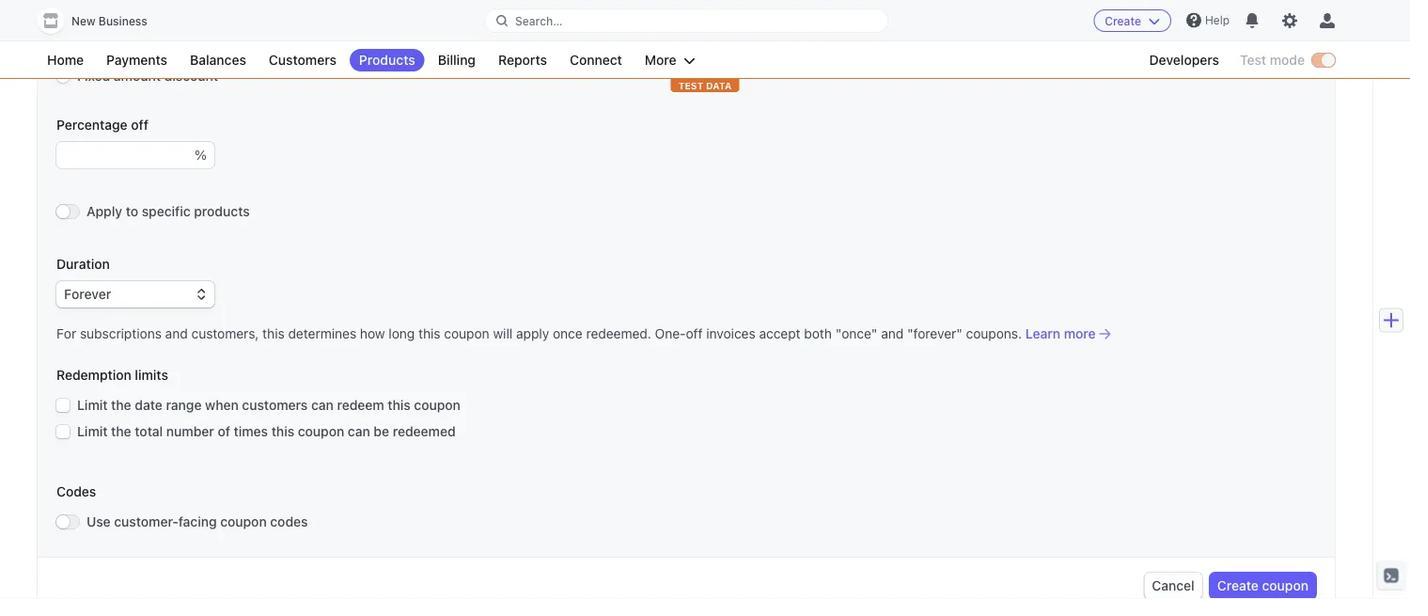 Task type: vqa. For each thing, say whether or not it's contained in the screenshot.
Reports link
yes



Task type: locate. For each thing, give the bounding box(es) containing it.
coupons.
[[967, 326, 1023, 341]]

1 vertical spatial limit
[[77, 424, 108, 439]]

2 limit from the top
[[77, 424, 108, 439]]

1 limit from the top
[[77, 397, 108, 413]]

determines
[[288, 326, 357, 341]]

1 the from the top
[[111, 397, 131, 413]]

percentage down fixed
[[56, 117, 128, 133]]

off down amount
[[131, 117, 148, 133]]

data
[[706, 80, 732, 91]]

"forever"
[[908, 326, 963, 341]]

0 horizontal spatial and
[[165, 326, 188, 341]]

1 horizontal spatial and
[[882, 326, 904, 341]]

the left total
[[111, 424, 131, 439]]

coupon
[[444, 326, 490, 341], [414, 397, 461, 413], [298, 424, 345, 439], [220, 514, 267, 530], [1263, 578, 1309, 594]]

business
[[99, 15, 147, 28]]

1 vertical spatial percentage
[[56, 117, 128, 133]]

None text field
[[56, 142, 195, 168]]

for subscriptions and customers, this determines how long this coupon will apply once redeemed. one-off invoices accept both "once" and "forever" coupons.
[[56, 326, 1023, 341]]

test
[[679, 80, 704, 91]]

this down customers
[[272, 424, 295, 439]]

number
[[166, 424, 214, 439]]

apply
[[87, 204, 122, 219]]

more button
[[636, 49, 705, 71]]

create
[[1105, 14, 1142, 27], [1218, 578, 1259, 594]]

Search… search field
[[485, 9, 888, 32]]

can left be
[[348, 424, 370, 439]]

limit
[[77, 397, 108, 413], [77, 424, 108, 439]]

subscriptions
[[80, 326, 162, 341]]

0 vertical spatial limit
[[77, 397, 108, 413]]

developers
[[1150, 52, 1220, 68]]

can left redeem on the bottom
[[311, 397, 334, 413]]

use
[[87, 514, 111, 530]]

the left date
[[111, 397, 131, 413]]

create coupon button
[[1210, 573, 1317, 599]]

customers
[[242, 397, 308, 413]]

payments
[[106, 52, 167, 68]]

payments link
[[97, 49, 177, 71]]

cancel button
[[1145, 573, 1203, 599]]

off left invoices
[[686, 326, 703, 341]]

1 vertical spatial off
[[686, 326, 703, 341]]

redeem
[[337, 397, 384, 413]]

1 vertical spatial create
[[1218, 578, 1259, 594]]

limit for limit the date range when customers can redeem this coupon
[[77, 397, 108, 413]]

1 horizontal spatial create
[[1218, 578, 1259, 594]]

percentage down new business
[[77, 42, 148, 57]]

can
[[311, 397, 334, 413], [348, 424, 370, 439]]

test mode
[[1241, 52, 1306, 68]]

reports link
[[489, 49, 557, 71]]

mode
[[1271, 52, 1306, 68]]

products
[[194, 204, 250, 219]]

customers link
[[260, 49, 346, 71]]

this
[[263, 326, 285, 341], [419, 326, 441, 341], [388, 397, 411, 413], [272, 424, 295, 439]]

customers,
[[191, 326, 259, 341]]

test
[[1241, 52, 1267, 68]]

% button
[[195, 142, 214, 168]]

off
[[131, 117, 148, 133], [686, 326, 703, 341]]

redeemed
[[393, 424, 456, 439]]

fixed
[[77, 68, 110, 84]]

this up be
[[388, 397, 411, 413]]

cancel
[[1153, 578, 1195, 594]]

to
[[126, 204, 138, 219]]

percentage
[[77, 42, 148, 57], [56, 117, 128, 133]]

billing link
[[429, 49, 485, 71]]

invoices
[[707, 326, 756, 341]]

test data
[[679, 80, 732, 91]]

search…
[[515, 14, 563, 27]]

discount up fixed amount discount
[[152, 42, 206, 57]]

create up developers link
[[1105, 14, 1142, 27]]

0 horizontal spatial can
[[311, 397, 334, 413]]

0 horizontal spatial create
[[1105, 14, 1142, 27]]

create button
[[1094, 9, 1172, 32]]

new
[[71, 15, 96, 28]]

and up limits
[[165, 326, 188, 341]]

reports
[[499, 52, 547, 68]]

home link
[[38, 49, 93, 71]]

0 vertical spatial the
[[111, 397, 131, 413]]

0 vertical spatial percentage
[[77, 42, 148, 57]]

create right cancel
[[1218, 578, 1259, 594]]

date
[[135, 397, 163, 413]]

the for total
[[111, 424, 131, 439]]

1 vertical spatial can
[[348, 424, 370, 439]]

discount down balances
[[164, 68, 218, 84]]

type
[[56, 16, 87, 31]]

%
[[195, 147, 207, 163]]

codes
[[270, 514, 308, 530]]

0 horizontal spatial off
[[131, 117, 148, 133]]

1 vertical spatial the
[[111, 424, 131, 439]]

create for create coupon
[[1218, 578, 1259, 594]]

and right "once"
[[882, 326, 904, 341]]

fixed amount discount
[[77, 68, 218, 84]]

percentage discount
[[77, 42, 206, 57]]

times
[[234, 424, 268, 439]]

0 vertical spatial can
[[311, 397, 334, 413]]

discount
[[152, 42, 206, 57], [164, 68, 218, 84]]

0 vertical spatial create
[[1105, 14, 1142, 27]]

and
[[165, 326, 188, 341], [882, 326, 904, 341]]

2 the from the top
[[111, 424, 131, 439]]

total
[[135, 424, 163, 439]]



Task type: describe. For each thing, give the bounding box(es) containing it.
0 vertical spatial off
[[131, 117, 148, 133]]

"once"
[[836, 326, 878, 341]]

create coupon
[[1218, 578, 1309, 594]]

percentage off
[[56, 117, 148, 133]]

this right long
[[419, 326, 441, 341]]

developers link
[[1141, 49, 1229, 71]]

limit the date range when customers can redeem this coupon
[[77, 397, 461, 413]]

this right customers,
[[263, 326, 285, 341]]

specific
[[142, 204, 191, 219]]

more
[[1065, 326, 1096, 341]]

limits
[[135, 367, 168, 383]]

of
[[218, 424, 230, 439]]

redeemed.
[[586, 326, 652, 341]]

help
[[1206, 14, 1230, 27]]

balances
[[190, 52, 246, 68]]

facing
[[178, 514, 217, 530]]

Search… text field
[[485, 9, 888, 32]]

connect link
[[561, 49, 632, 71]]

new business button
[[38, 8, 166, 34]]

both
[[805, 326, 832, 341]]

redemption limits
[[56, 367, 168, 383]]

learn
[[1026, 326, 1061, 341]]

products link
[[350, 49, 425, 71]]

learn more
[[1026, 326, 1096, 341]]

0 vertical spatial discount
[[152, 42, 206, 57]]

amount
[[114, 68, 161, 84]]

1 and from the left
[[165, 326, 188, 341]]

range
[[166, 397, 202, 413]]

create for create
[[1105, 14, 1142, 27]]

once
[[553, 326, 583, 341]]

billing
[[438, 52, 476, 68]]

balances link
[[181, 49, 256, 71]]

2 and from the left
[[882, 326, 904, 341]]

will
[[493, 326, 513, 341]]

duration
[[56, 256, 110, 272]]

codes
[[56, 484, 96, 499]]

one-
[[655, 326, 686, 341]]

connect
[[570, 52, 623, 68]]

long
[[389, 326, 415, 341]]

how
[[360, 326, 385, 341]]

products
[[359, 52, 415, 68]]

be
[[374, 424, 389, 439]]

help button
[[1179, 5, 1238, 35]]

customer-
[[114, 514, 178, 530]]

customers
[[269, 52, 337, 68]]

1 horizontal spatial can
[[348, 424, 370, 439]]

percentage for percentage discount
[[77, 42, 148, 57]]

percentage for percentage off
[[56, 117, 128, 133]]

new business
[[71, 15, 147, 28]]

1 vertical spatial discount
[[164, 68, 218, 84]]

use customer-facing coupon codes
[[87, 514, 308, 530]]

learn more link
[[1026, 325, 1111, 343]]

limit the total number of times this coupon can be redeemed
[[77, 424, 456, 439]]

home
[[47, 52, 84, 68]]

when
[[205, 397, 239, 413]]

the for date
[[111, 397, 131, 413]]

redemption
[[56, 367, 131, 383]]

coupon inside button
[[1263, 578, 1309, 594]]

accept
[[760, 326, 801, 341]]

apply
[[516, 326, 550, 341]]

for
[[56, 326, 76, 341]]

more
[[645, 52, 677, 68]]

1 horizontal spatial off
[[686, 326, 703, 341]]

limit for limit the total number of times this coupon can be redeemed
[[77, 424, 108, 439]]

apply to specific products
[[87, 204, 250, 219]]



